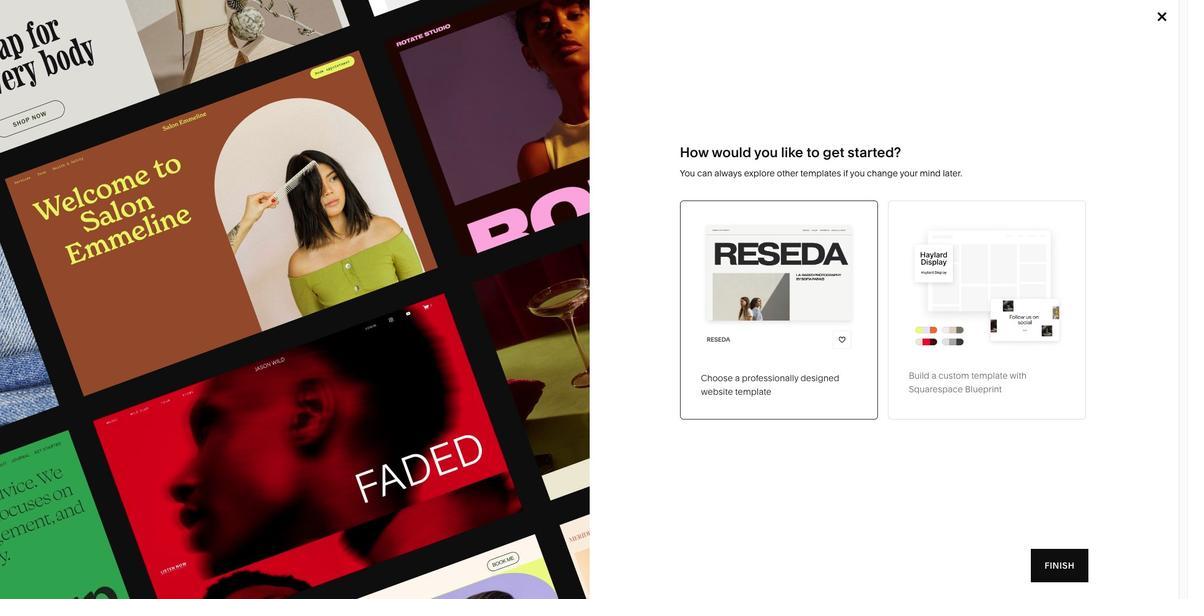 Task type: describe. For each thing, give the bounding box(es) containing it.
real
[[448, 308, 466, 319]]

weddings
[[448, 290, 490, 301]]

designs for popular designs (30)
[[178, 395, 214, 407]]

health & beauty
[[187, 290, 251, 301]]

fitness
[[579, 252, 608, 264]]

home & decor
[[579, 215, 639, 226]]

decor
[[614, 215, 639, 226]]

& for beauty
[[215, 290, 221, 301]]

started.
[[998, 140, 1034, 152]]

memberships
[[66, 252, 123, 263]]

products
[[480, 62, 530, 74]]

& for design
[[201, 252, 207, 264]]

animals
[[616, 234, 649, 245]]

personal
[[825, 128, 866, 141]]

topic
[[187, 194, 210, 203]]

photography
[[187, 271, 239, 282]]

choose a professionally designed website template button
[[680, 200, 878, 420]]

designs for popular designs
[[233, 215, 266, 226]]

nature & animals link
[[579, 234, 661, 245]]

nature
[[579, 234, 606, 245]]

matches
[[100, 396, 136, 407]]

business
[[342, 252, 378, 264]]

ease.
[[207, 141, 285, 180]]

started?
[[848, 144, 902, 161]]

need
[[887, 116, 911, 129]]

website inside choose a professionally designed website template
[[701, 387, 733, 398]]

use
[[933, 128, 950, 141]]

community & non-profits
[[317, 271, 421, 282]]

entertainment link
[[317, 308, 387, 319]]

for
[[372, 14, 389, 29]]

design
[[209, 252, 238, 264]]

& right "estate"
[[495, 308, 501, 319]]

can inside 'whether you need a portfolio website, an online store, or a personal blog, you can use squarespace's customizable and responsive website templates to get started.'
[[914, 128, 931, 141]]

all templates link
[[187, 234, 254, 245]]

new
[[557, 14, 579, 29]]

& for podcasts
[[476, 252, 481, 264]]

food
[[317, 290, 339, 301]]

estate
[[468, 308, 493, 319]]

store,
[[1050, 116, 1077, 129]]

home
[[579, 215, 604, 226]]

products button
[[480, 43, 540, 93]]

choose
[[701, 373, 733, 384]]

finish
[[1045, 560, 1075, 571]]

templates link
[[565, 43, 619, 93]]

squarespace logo image
[[25, 58, 162, 78]]

whether
[[825, 116, 865, 129]]

professional
[[317, 234, 367, 245]]

template store entry card image
[[701, 221, 857, 351]]

non-
[[375, 271, 395, 282]]

or
[[1079, 116, 1089, 129]]

an
[[1005, 116, 1017, 129]]

website inside 'whether you need a portfolio website, an online store, or a personal blog, you can use squarespace's customizable and responsive website templates to get started.'
[[879, 140, 916, 152]]

local
[[317, 252, 339, 264]]

any inside make any template yours with ease.
[[136, 110, 189, 149]]

0 vertical spatial any
[[536, 14, 555, 29]]

popular for popular designs templates ( 30 )
[[48, 437, 97, 454]]

0 vertical spatial services
[[369, 234, 404, 245]]

community & non-profits link
[[317, 271, 433, 282]]

weddings link
[[448, 290, 502, 301]]

you right if
[[850, 167, 865, 179]]

& for decor
[[606, 215, 612, 226]]

your
[[900, 167, 918, 179]]

make any template yours with ease. main content
[[0, 0, 1189, 599]]

health & beauty link
[[187, 290, 264, 301]]

fashion
[[317, 215, 349, 226]]

build a custom template with squarespace blueprint button
[[888, 200, 1086, 420]]

how would you like to get started?
[[680, 144, 902, 161]]

my
[[1075, 191, 1087, 201]]

a for for a limited time, take 20% off any new website plan.
[[391, 14, 398, 29]]

limited
[[400, 14, 437, 29]]

1 vertical spatial templates
[[801, 167, 842, 179]]

online
[[1019, 116, 1048, 129]]

professionally
[[742, 373, 799, 384]]

popular designs
[[199, 215, 266, 226]]

my favorites link
[[1054, 188, 1132, 205]]

squarespace
[[909, 384, 963, 395]]

blueprint
[[966, 384, 1002, 395]]

website,
[[963, 116, 1003, 129]]

designs for popular designs templates ( 30 )
[[101, 437, 153, 454]]

beauty
[[223, 290, 251, 301]]

finish button
[[1032, 549, 1089, 583]]

& for animals
[[608, 234, 614, 245]]

real estate & properties link
[[448, 308, 557, 319]]

0 vertical spatial 30
[[48, 396, 58, 407]]

favorites
[[1089, 191, 1132, 201]]

for a limited time, take 20% off any new website plan.
[[372, 14, 652, 29]]

1 vertical spatial services
[[66, 345, 101, 356]]

art
[[187, 252, 199, 264]]

make any template yours with ease.
[[48, 110, 336, 180]]

store
[[95, 215, 117, 226]]

with for yours
[[137, 141, 199, 180]]

podcasts
[[484, 252, 521, 264]]

professional services link
[[317, 234, 417, 245]]

0 horizontal spatial to
[[807, 144, 820, 161]]

0 horizontal spatial website
[[582, 14, 624, 29]]

whether you need a portfolio website, an online store, or a personal blog, you can use squarespace's customizable and responsive website templates to get started.
[[825, 116, 1107, 152]]

build
[[909, 370, 930, 381]]

fitness link
[[579, 252, 620, 264]]

professional services
[[317, 234, 404, 245]]

custom
[[939, 370, 970, 381]]



Task type: locate. For each thing, give the bounding box(es) containing it.
portfolio
[[66, 233, 100, 244]]

0 vertical spatial with
[[137, 141, 199, 180]]

with inside build a custom template with squarespace blueprint
[[1010, 370, 1027, 381]]

you
[[867, 116, 884, 129], [894, 128, 912, 141], [755, 144, 778, 161], [850, 167, 865, 179]]

a up squarespace
[[932, 370, 937, 381]]

1 horizontal spatial templates
[[918, 140, 965, 152]]

other
[[777, 167, 799, 179]]

popular for popular designs
[[199, 215, 231, 226]]

services down courses
[[66, 345, 101, 356]]

a
[[391, 14, 398, 29], [913, 116, 919, 129], [1091, 116, 1097, 129], [932, 370, 937, 381], [735, 373, 740, 384]]

template inside choose a professionally designed website template
[[735, 387, 772, 398]]

& left non-
[[367, 271, 373, 282]]

& for non-
[[367, 271, 373, 282]]

20%
[[494, 14, 517, 29]]

can
[[914, 128, 931, 141], [698, 167, 713, 179]]

art & design
[[187, 252, 238, 264]]

if
[[844, 167, 848, 179]]

services up 'business'
[[369, 234, 404, 245]]

1 horizontal spatial get
[[980, 140, 995, 152]]

& right nature
[[608, 234, 614, 245]]

0 vertical spatial can
[[914, 128, 931, 141]]

all templates
[[187, 234, 241, 245]]

0 horizontal spatial template
[[196, 110, 330, 149]]

you right blog,
[[894, 128, 912, 141]]

with for template
[[1010, 370, 1027, 381]]

can left use
[[914, 128, 931, 141]]

profits
[[395, 271, 421, 282]]

& right health
[[215, 290, 221, 301]]

designs
[[233, 215, 266, 226], [178, 395, 214, 407], [101, 437, 153, 454]]

squarespace's
[[953, 128, 1022, 141]]

get down personal
[[823, 144, 845, 161]]

explore
[[744, 167, 775, 179]]

0 horizontal spatial designs
[[101, 437, 153, 454]]

designed
[[801, 373, 840, 384]]

1 horizontal spatial to
[[968, 140, 977, 152]]

a inside build a custom template with squarespace blueprint
[[932, 370, 937, 381]]

choose a professionally designed website template
[[701, 373, 840, 398]]

2 vertical spatial website
[[701, 387, 733, 398]]

0 horizontal spatial services
[[66, 345, 101, 356]]

30
[[48, 396, 58, 407], [231, 437, 247, 454]]

properties
[[503, 308, 545, 319]]

portfolio
[[921, 116, 961, 129]]

1 vertical spatial can
[[698, 167, 713, 179]]

get down website,
[[980, 140, 995, 152]]

to right "like"
[[807, 144, 820, 161]]

home & decor link
[[579, 215, 651, 226]]

popular down template
[[48, 437, 97, 454]]

blog,
[[868, 128, 892, 141]]

time,
[[440, 14, 466, 29]]

&
[[606, 215, 612, 226], [608, 234, 614, 245], [201, 252, 207, 264], [476, 252, 481, 264], [367, 271, 373, 282], [215, 290, 221, 301], [495, 308, 501, 319]]

you up explore
[[755, 144, 778, 161]]

comet image
[[798, 467, 1131, 599]]

plan.
[[626, 14, 652, 29]]

30 down (30)
[[231, 437, 247, 454]]

templates promo image image
[[0, 0, 590, 599]]

1 vertical spatial templates
[[199, 234, 241, 245]]

1 vertical spatial 30
[[231, 437, 247, 454]]

template
[[196, 110, 330, 149], [972, 370, 1008, 381], [735, 387, 772, 398]]

)
[[247, 437, 251, 454]]

2 horizontal spatial template
[[972, 370, 1008, 381]]

2 vertical spatial templates
[[156, 437, 223, 454]]

take
[[469, 14, 491, 29]]

1 horizontal spatial designs
[[178, 395, 214, 407]]

popular right matches
[[143, 395, 176, 407]]

(30)
[[216, 395, 232, 407]]

a right or
[[1091, 116, 1097, 129]]

1 horizontal spatial website
[[701, 387, 733, 398]]

template inside make any template yours with ease.
[[196, 110, 330, 149]]

0 horizontal spatial templates
[[801, 167, 842, 179]]

1 vertical spatial popular
[[143, 395, 176, 407]]

would
[[712, 144, 752, 161]]

off
[[520, 14, 534, 29]]

30 template matches
[[48, 396, 136, 407]]

to down website,
[[968, 140, 977, 152]]

30 left template
[[48, 396, 58, 407]]

0 horizontal spatial popular
[[48, 437, 97, 454]]

you
[[680, 167, 696, 179]]

1 vertical spatial any
[[136, 110, 189, 149]]

to
[[968, 140, 977, 152], [807, 144, 820, 161]]

can right you
[[698, 167, 713, 179]]

a inside choose a professionally designed website template
[[735, 373, 740, 384]]

to inside 'whether you need a portfolio website, an online store, or a personal blog, you can use squarespace's customizable and responsive website templates to get started.'
[[968, 140, 977, 152]]

squarespace blueprint entry card image
[[909, 221, 1065, 348]]

you left need
[[867, 116, 884, 129]]

0 horizontal spatial any
[[136, 110, 189, 149]]

a right for at the top left of the page
[[391, 14, 398, 29]]

0 vertical spatial popular
[[199, 215, 231, 226]]

responsive
[[825, 140, 877, 152]]

get
[[980, 140, 995, 152], [823, 144, 845, 161]]

art & design link
[[187, 252, 250, 264]]

popular designs (30)
[[143, 395, 232, 407]]

1 vertical spatial template
[[972, 370, 1008, 381]]

& right art
[[201, 252, 207, 264]]

0 vertical spatial website
[[582, 14, 624, 29]]

travel
[[448, 215, 472, 226]]

templates inside 'whether you need a portfolio website, an online store, or a personal blog, you can use squarespace's customizable and responsive website templates to get started.'
[[918, 140, 965, 152]]

media & podcasts link
[[448, 252, 533, 264]]

website
[[582, 14, 624, 29], [879, 140, 916, 152], [701, 387, 733, 398]]

templates up art & design link
[[199, 234, 241, 245]]

a for choose a professionally designed website template
[[735, 373, 740, 384]]

2 vertical spatial designs
[[101, 437, 153, 454]]

restaurants link
[[448, 234, 509, 245]]

1 horizontal spatial can
[[914, 128, 931, 141]]

restaurants
[[448, 234, 496, 245]]

health
[[187, 290, 213, 301]]

1 horizontal spatial popular
[[143, 395, 176, 407]]

templates left if
[[801, 167, 842, 179]]

0 vertical spatial template
[[196, 110, 330, 149]]

media & podcasts
[[448, 252, 521, 264]]

later.
[[943, 167, 963, 179]]

you can always explore other templates if you change your mind later.
[[680, 167, 963, 179]]

website down choose
[[701, 387, 733, 398]]

0 horizontal spatial get
[[823, 144, 845, 161]]

courses
[[66, 326, 100, 337]]

templates down new
[[565, 62, 619, 74]]

1 vertical spatial with
[[1010, 370, 1027, 381]]

website right new
[[582, 14, 624, 29]]

myhra image
[[423, 467, 756, 599]]

a for build a custom template with squarespace blueprint
[[932, 370, 937, 381]]

0 vertical spatial templates
[[565, 62, 619, 74]]

& right "media"
[[476, 252, 481, 264]]

2 horizontal spatial website
[[879, 140, 916, 152]]

1 horizontal spatial services
[[369, 234, 404, 245]]

& right home
[[606, 215, 612, 226]]

template inside build a custom template with squarespace blueprint
[[972, 370, 1008, 381]]

entertainment
[[317, 308, 375, 319]]

media
[[448, 252, 474, 264]]

with inside make any template yours with ease.
[[137, 141, 199, 180]]

designs up all templates link at the top
[[233, 215, 266, 226]]

1 horizontal spatial template
[[735, 387, 772, 398]]

any
[[536, 14, 555, 29], [136, 110, 189, 149]]

website down need
[[879, 140, 916, 152]]

2 vertical spatial template
[[735, 387, 772, 398]]

1 horizontal spatial any
[[536, 14, 555, 29]]

1 horizontal spatial with
[[1010, 370, 1027, 381]]

0 horizontal spatial with
[[137, 141, 199, 180]]

real estate & properties
[[448, 308, 545, 319]]

1 vertical spatial website
[[879, 140, 916, 152]]

designs down matches
[[101, 437, 153, 454]]

0 horizontal spatial can
[[698, 167, 713, 179]]

0 vertical spatial designs
[[233, 215, 266, 226]]

2 horizontal spatial popular
[[199, 215, 231, 226]]

0 horizontal spatial 30
[[48, 396, 58, 407]]

community
[[317, 271, 365, 282]]

events
[[448, 271, 475, 282]]

build a custom template with squarespace blueprint
[[909, 370, 1027, 395]]

change
[[867, 167, 898, 179]]

templates left (
[[156, 437, 223, 454]]

altaloma image
[[48, 467, 381, 599]]

designs left (30)
[[178, 395, 214, 407]]

0 vertical spatial templates
[[918, 140, 965, 152]]

services
[[369, 234, 404, 245], [66, 345, 101, 356]]

my favorites
[[1075, 191, 1132, 201]]

photography link
[[187, 271, 252, 282]]

squarespace logo link
[[25, 58, 253, 78]]

yours
[[48, 141, 130, 180]]

always
[[715, 167, 742, 179]]

make
[[48, 110, 129, 149]]

2 horizontal spatial designs
[[233, 215, 266, 226]]

a right need
[[913, 116, 919, 129]]

1 horizontal spatial 30
[[231, 437, 247, 454]]

popular for popular designs (30)
[[143, 395, 176, 407]]

with
[[137, 141, 199, 180], [1010, 370, 1027, 381]]

popular up all templates
[[199, 215, 231, 226]]

get inside 'whether you need a portfolio website, an online store, or a personal blog, you can use squarespace's customizable and responsive website templates to get started.'
[[980, 140, 995, 152]]

popular
[[199, 215, 231, 226], [143, 395, 176, 407], [48, 437, 97, 454]]

1 vertical spatial designs
[[178, 395, 214, 407]]

2 vertical spatial popular
[[48, 437, 97, 454]]

templates down portfolio
[[918, 140, 965, 152]]

type
[[48, 194, 66, 203]]

events link
[[448, 271, 488, 282]]

a right choose
[[735, 373, 740, 384]]



Task type: vqa. For each thing, say whether or not it's contained in the screenshot.
Paloma
no



